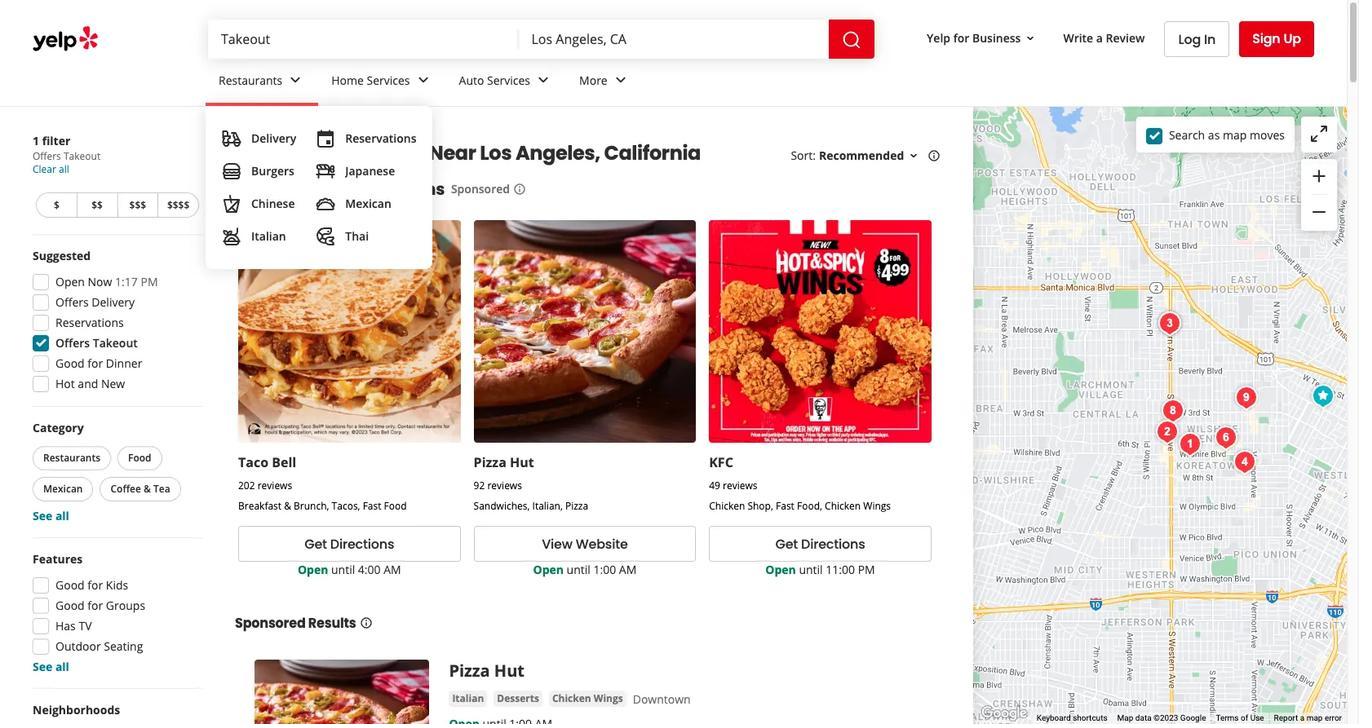 Task type: locate. For each thing, give the bounding box(es) containing it.
reviews down taco bell "link"
[[258, 479, 292, 493]]

1 vertical spatial sponsored
[[235, 615, 306, 633]]

recommended button
[[819, 148, 921, 164]]

view website link
[[474, 526, 696, 562]]

16 info v2 image for top 10 best takeout near los angeles, california
[[928, 150, 941, 163]]

1 horizontal spatial italian link
[[449, 691, 487, 708]]

group containing category
[[29, 420, 202, 525]]

24 delivery v2 image
[[222, 129, 242, 149]]

get directions
[[305, 535, 394, 554], [776, 535, 866, 554]]

coffee
[[111, 482, 141, 496]]

see all
[[33, 508, 69, 524], [33, 659, 69, 675]]

2 directions from the left
[[802, 535, 866, 554]]

24 chevron down v2 image
[[286, 71, 305, 90], [413, 71, 433, 90], [611, 71, 631, 90]]

clear
[[33, 162, 56, 176]]

0 horizontal spatial get directions link
[[238, 526, 461, 562]]

0 vertical spatial see all button
[[33, 508, 69, 524]]

am right the 1:00
[[619, 562, 637, 578]]

fast right tacos,
[[363, 500, 382, 513]]

0 vertical spatial restaurants
[[219, 72, 283, 88]]

0 vertical spatial pm
[[141, 274, 158, 290]]

search as map moves
[[1170, 127, 1286, 142]]

1 horizontal spatial reviews
[[488, 479, 522, 493]]

italian link down 'chinese'
[[215, 220, 303, 253]]

see all button down outdoor
[[33, 659, 69, 675]]

google
[[1181, 714, 1207, 723]]

map left 'error'
[[1307, 714, 1323, 723]]

italian down 'chinese'
[[251, 229, 286, 244]]

0 vertical spatial see
[[33, 508, 52, 524]]

1 vertical spatial 16 info v2 image
[[513, 183, 526, 196]]

1 horizontal spatial services
[[487, 72, 531, 88]]

all down mexican button
[[55, 508, 69, 524]]

hot and new
[[56, 376, 125, 392]]

the kimbap image
[[1157, 395, 1190, 427]]

2 see all from the top
[[33, 659, 69, 675]]

open for pizza hut
[[533, 562, 564, 578]]

auto services
[[459, 72, 531, 88]]

see for features
[[33, 659, 52, 675]]

reviews right 49
[[723, 479, 758, 493]]

reviews inside pizza hut 92 reviews sandwiches, italian, pizza
[[488, 479, 522, 493]]

yelp left business
[[927, 30, 951, 45]]

0 horizontal spatial mexican
[[43, 482, 83, 496]]

home services link
[[319, 59, 446, 106]]

options
[[381, 178, 445, 201]]

24 chevron down v2 image left auto
[[413, 71, 433, 90]]

los
[[480, 140, 512, 167]]

get directions link down tacos,
[[238, 526, 461, 562]]

website
[[576, 535, 628, 554]]

& left the brunch,
[[284, 500, 291, 513]]

1 horizontal spatial italian
[[452, 692, 484, 706]]

16 info v2 image down the angeles,
[[513, 183, 526, 196]]

for down offers takeout
[[88, 356, 103, 371]]

now
[[88, 274, 112, 290]]

1 horizontal spatial wings
[[864, 500, 891, 513]]

pm right 11:00
[[858, 562, 876, 578]]

16 chevron down v2 image inside recommended dropdown button
[[908, 150, 921, 163]]

open left 4:00
[[298, 562, 328, 578]]

report a map error link
[[1275, 714, 1343, 723]]

get directions up open until 11:00 pm at right bottom
[[776, 535, 866, 554]]

2 vertical spatial pizza
[[449, 660, 490, 682]]

italian down pizza hut
[[452, 692, 484, 706]]

1 horizontal spatial get directions link
[[709, 526, 932, 562]]

auto services link
[[446, 59, 566, 106]]

open until 4:00 am
[[298, 562, 401, 578]]

get directions for 49
[[776, 535, 866, 554]]

& left "tea"
[[144, 482, 151, 496]]

1 get directions link from the left
[[238, 526, 461, 562]]

1 vertical spatial pizza
[[566, 500, 589, 513]]

0 horizontal spatial reviews
[[258, 479, 292, 493]]

0 horizontal spatial chicken
[[552, 692, 591, 706]]

2 none field from the left
[[532, 30, 816, 48]]

2 see all button from the top
[[33, 659, 69, 675]]

zoom out image
[[1310, 203, 1330, 222]]

0 vertical spatial italian
[[251, 229, 286, 244]]

sponsored
[[451, 182, 510, 197], [235, 615, 306, 633]]

24 reservations v2 image
[[316, 129, 336, 149]]

0 horizontal spatial wings
[[594, 692, 623, 706]]

yelp inside button
[[927, 30, 951, 45]]

1 horizontal spatial delivery
[[251, 131, 296, 146]]

16 chevron down v2 image right recommended
[[908, 150, 921, 163]]

all right clear
[[59, 162, 69, 176]]

fast left food,
[[776, 500, 795, 513]]

2 horizontal spatial reviews
[[723, 479, 758, 493]]

offers inside 1 filter offers takeout clear all
[[33, 149, 61, 163]]

rikas peruvian cuisine image
[[1231, 382, 1264, 414]]

restaurants inside button
[[43, 451, 100, 465]]

3 good from the top
[[56, 598, 85, 614]]

0 vertical spatial 16 chevron down v2 image
[[1025, 32, 1038, 45]]

get
[[305, 535, 327, 554], [776, 535, 798, 554]]

kfc 49 reviews chicken shop, fast food, chicken wings
[[709, 454, 891, 513]]

reservations down offers delivery
[[56, 315, 124, 331]]

$$
[[92, 198, 103, 212]]

chinese
[[251, 196, 295, 211]]

group containing suggested
[[28, 248, 202, 397]]

keyboard shortcuts
[[1037, 714, 1108, 723]]

hut up desserts
[[494, 660, 525, 682]]

restaurants inside business categories element
[[219, 72, 283, 88]]

services for auto services
[[487, 72, 531, 88]]

mexican down japanese link
[[345, 196, 392, 211]]

until
[[331, 562, 355, 578], [567, 562, 591, 578], [799, 562, 823, 578]]

restaurants up mexican button
[[43, 451, 100, 465]]

1 vertical spatial 16 chevron down v2 image
[[908, 150, 921, 163]]

1 vertical spatial pm
[[858, 562, 876, 578]]

0 horizontal spatial map
[[1223, 127, 1247, 142]]

write a review
[[1064, 30, 1146, 45]]

gengis khan image
[[1154, 307, 1187, 340]]

yelp for yelp for business
[[927, 30, 951, 45]]

map right as
[[1223, 127, 1247, 142]]

24 chevron down v2 image left home
[[286, 71, 305, 90]]

moves
[[1250, 127, 1286, 142]]

write a review link
[[1057, 23, 1152, 53]]

1 24 chevron down v2 image from the left
[[286, 71, 305, 90]]

chicken down 49
[[709, 500, 745, 513]]

16 chevron down v2 image
[[1025, 32, 1038, 45], [908, 150, 921, 163]]

0 horizontal spatial none field
[[221, 30, 506, 48]]

pizza hut link up the italian button
[[449, 660, 525, 682]]

open left 11:00
[[766, 562, 796, 578]]

1 vertical spatial map
[[1307, 714, 1323, 723]]

good down features
[[56, 578, 85, 593]]

pizza up 92
[[474, 454, 507, 472]]

1 services from the left
[[367, 72, 410, 88]]

good for good for groups
[[56, 598, 85, 614]]

pm right 1:17
[[141, 274, 158, 290]]

pizza right italian,
[[566, 500, 589, 513]]

in
[[1205, 30, 1216, 49]]

review
[[1106, 30, 1146, 45]]

get directions up open until 4:00 am at the bottom left of page
[[305, 535, 394, 554]]

1 horizontal spatial 16 info v2 image
[[928, 150, 941, 163]]

fast inside "kfc 49 reviews chicken shop, fast food, chicken wings"
[[776, 500, 795, 513]]

1 vertical spatial hut
[[494, 660, 525, 682]]

2 vertical spatial good
[[56, 598, 85, 614]]

24 italian v2 image
[[222, 227, 242, 246]]

wings inside 'button'
[[594, 692, 623, 706]]

1 filter offers takeout clear all
[[33, 133, 101, 176]]

pizza
[[474, 454, 507, 472], [566, 500, 589, 513], [449, 660, 490, 682]]

0 horizontal spatial yelp
[[235, 127, 256, 140]]

search image
[[842, 30, 862, 49]]

2 get directions from the left
[[776, 535, 866, 554]]

0 horizontal spatial fast
[[363, 500, 382, 513]]

directions up 11:00
[[802, 535, 866, 554]]

open until 1:00 am
[[533, 562, 637, 578]]

abuelita's birria & mexican food image
[[1154, 307, 1187, 340]]

1 horizontal spatial sponsored
[[451, 182, 510, 197]]

1 see all from the top
[[33, 508, 69, 524]]

24 sushi v2 image
[[316, 162, 336, 181]]

sponsored down top 10 best takeout near los angeles, california
[[451, 182, 510, 197]]

offers down now
[[56, 295, 89, 310]]

1 horizontal spatial get
[[776, 535, 798, 554]]

get down the brunch,
[[305, 535, 327, 554]]

1 horizontal spatial reservations
[[345, 131, 417, 146]]

food right tacos,
[[384, 500, 407, 513]]

delivery down open now 1:17 pm
[[92, 295, 135, 310]]

good up hot at left
[[56, 356, 85, 371]]

1 fast from the left
[[363, 500, 382, 513]]

0 vertical spatial &
[[144, 482, 151, 496]]

0 horizontal spatial pm
[[141, 274, 158, 290]]

1 vertical spatial see all
[[33, 659, 69, 675]]

chicken wings link
[[549, 691, 627, 708]]

see all down mexican button
[[33, 508, 69, 524]]

2 am from the left
[[619, 562, 637, 578]]

wings inside "kfc 49 reviews chicken shop, fast food, chicken wings"
[[864, 500, 891, 513]]

takeout
[[368, 127, 408, 140], [345, 140, 425, 167], [64, 149, 101, 163], [311, 178, 378, 201], [93, 335, 138, 351]]

1 vertical spatial &
[[284, 500, 291, 513]]

for up the 'good for groups' at the bottom of page
[[88, 578, 103, 593]]

1 vertical spatial see
[[33, 659, 52, 675]]

breakfast
[[238, 500, 282, 513]]

open until 11:00 pm
[[766, 562, 876, 578]]

1 get from the left
[[305, 535, 327, 554]]

1 horizontal spatial fast
[[776, 500, 795, 513]]

until for bell
[[331, 562, 355, 578]]

reservations up japanese
[[345, 131, 417, 146]]

menu
[[206, 106, 433, 269]]

tacos,
[[332, 500, 360, 513]]

business
[[973, 30, 1021, 45]]

a for write
[[1097, 30, 1103, 45]]

fast inside taco bell 202 reviews breakfast & brunch, tacos, fast food
[[363, 500, 382, 513]]

24 chevron down v2 image inside "home services" link
[[413, 71, 433, 90]]

16 chevron down v2 image for yelp for business
[[1025, 32, 1038, 45]]

2 horizontal spatial until
[[799, 562, 823, 578]]

pm inside group
[[141, 274, 158, 290]]

0 vertical spatial a
[[1097, 30, 1103, 45]]

1
[[33, 133, 39, 149]]

yelp link
[[235, 127, 256, 140]]

1 vertical spatial delivery
[[92, 295, 135, 310]]

hut inside pizza hut 92 reviews sandwiches, italian, pizza
[[510, 454, 534, 472]]

japanese
[[345, 163, 395, 179]]

takeout link
[[368, 127, 408, 140]]

1 horizontal spatial a
[[1301, 714, 1305, 723]]

$$ button
[[77, 193, 117, 218]]

2 horizontal spatial 24 chevron down v2 image
[[611, 71, 631, 90]]

24 thai v2 image
[[316, 227, 336, 246]]

1 vertical spatial yelp
[[235, 127, 256, 140]]

food inside taco bell 202 reviews breakfast & brunch, tacos, fast food
[[384, 500, 407, 513]]

italian button
[[449, 691, 487, 708]]

16 chevron down v2 image for recommended
[[908, 150, 921, 163]]

until left 4:00
[[331, 562, 355, 578]]

until left 11:00
[[799, 562, 823, 578]]

a right "report" on the bottom of the page
[[1301, 714, 1305, 723]]

1 see all button from the top
[[33, 508, 69, 524]]

restaurants link up yelp link
[[206, 59, 319, 106]]

keyboard
[[1037, 714, 1071, 723]]

directions
[[330, 535, 394, 554], [802, 535, 866, 554]]

1 horizontal spatial until
[[567, 562, 591, 578]]

for for kids
[[88, 578, 103, 593]]

11:00
[[826, 562, 855, 578]]

1 horizontal spatial food
[[384, 500, 407, 513]]

1 vertical spatial all
[[55, 508, 69, 524]]

none field find
[[221, 30, 506, 48]]

1 get directions from the left
[[305, 535, 394, 554]]

sign up link
[[1240, 21, 1315, 57]]

open for taco bell
[[298, 562, 328, 578]]

open inside group
[[56, 274, 85, 290]]

yelp up "burgers" link on the top
[[235, 127, 256, 140]]

16 chevron down v2 image inside yelp for business button
[[1025, 32, 1038, 45]]

view
[[542, 535, 573, 554]]

$$$ button
[[117, 193, 158, 218]]

1 horizontal spatial 24 chevron down v2 image
[[413, 71, 433, 90]]

all down outdoor
[[55, 659, 69, 675]]

chicken inside 'button'
[[552, 692, 591, 706]]

2 vertical spatial offers
[[56, 335, 90, 351]]

None field
[[221, 30, 506, 48], [532, 30, 816, 48]]

1 horizontal spatial get directions
[[776, 535, 866, 554]]

16 chevron right v2 image right 24 reservations v2 image
[[348, 127, 362, 140]]

1 horizontal spatial directions
[[802, 535, 866, 554]]

a right write
[[1097, 30, 1103, 45]]

0 vertical spatial italian link
[[215, 220, 303, 253]]

hut up sandwiches,
[[510, 454, 534, 472]]

for
[[954, 30, 970, 45], [88, 356, 103, 371], [88, 578, 103, 593], [88, 598, 103, 614]]

open
[[56, 274, 85, 290], [298, 562, 328, 578], [533, 562, 564, 578], [766, 562, 796, 578]]

open down suggested
[[56, 274, 85, 290]]

16 chevron right v2 image right yelp link
[[263, 127, 276, 140]]

0 horizontal spatial delivery
[[92, 295, 135, 310]]

1 vertical spatial offers
[[56, 295, 89, 310]]

restaurants
[[219, 72, 283, 88], [282, 127, 342, 140], [43, 451, 100, 465]]

1 horizontal spatial yelp
[[927, 30, 951, 45]]

24 chevron down v2 image inside restaurants link
[[286, 71, 305, 90]]

2 fast from the left
[[776, 500, 795, 513]]

hot
[[56, 376, 75, 392]]

mexican inside "link"
[[345, 196, 392, 211]]

japanese link
[[310, 155, 423, 188]]

restaurants link
[[206, 59, 319, 106], [282, 127, 342, 140]]

0 vertical spatial restaurants link
[[206, 59, 319, 106]]

italian link down pizza hut
[[449, 691, 487, 708]]

3 24 chevron down v2 image from the left
[[611, 71, 631, 90]]

1 reviews from the left
[[258, 479, 292, 493]]

expand map image
[[1310, 124, 1330, 144]]

0 vertical spatial see all
[[33, 508, 69, 524]]

none field the near
[[532, 30, 816, 48]]

wings left downtown
[[594, 692, 623, 706]]

0 vertical spatial mexican
[[345, 196, 392, 211]]

16 chevron down v2 image right business
[[1025, 32, 1038, 45]]

1 none field from the left
[[221, 30, 506, 48]]

0 horizontal spatial sponsored
[[235, 615, 306, 633]]

all for features
[[55, 659, 69, 675]]

1 horizontal spatial 16 chevron down v2 image
[[1025, 32, 1038, 45]]

google image
[[978, 704, 1032, 725]]

0 horizontal spatial &
[[144, 482, 151, 496]]

offers up good for dinner
[[56, 335, 90, 351]]

pizza for pizza hut
[[449, 660, 490, 682]]

3 reviews from the left
[[723, 479, 758, 493]]

food up coffee & tea
[[128, 451, 151, 465]]

1 good from the top
[[56, 356, 85, 371]]

for inside button
[[954, 30, 970, 45]]

0 horizontal spatial services
[[367, 72, 410, 88]]

2 16 chevron right v2 image from the left
[[348, 127, 362, 140]]

1 horizontal spatial &
[[284, 500, 291, 513]]

0 vertical spatial food
[[128, 451, 151, 465]]

map for error
[[1307, 714, 1323, 723]]

1 vertical spatial wings
[[594, 692, 623, 706]]

chicken right desserts
[[552, 692, 591, 706]]

good
[[56, 356, 85, 371], [56, 578, 85, 593], [56, 598, 85, 614]]

reservations inside group
[[56, 315, 124, 331]]

1 vertical spatial italian
[[452, 692, 484, 706]]

none field up home services
[[221, 30, 506, 48]]

coffee & tea button
[[100, 477, 181, 502]]

for down good for kids
[[88, 598, 103, 614]]

pizza for pizza hut 92 reviews sandwiches, italian, pizza
[[474, 454, 507, 472]]

reviews inside taco bell 202 reviews breakfast & brunch, tacos, fast food
[[258, 479, 292, 493]]

offers for offers takeout
[[56, 335, 90, 351]]

0 vertical spatial sponsored
[[451, 182, 510, 197]]

restaurants up 24 sushi v2 icon
[[282, 127, 342, 140]]

taco bell image
[[1308, 380, 1340, 413]]

home
[[332, 72, 364, 88]]

directions for taco bell
[[330, 535, 394, 554]]

1 vertical spatial mexican
[[43, 482, 83, 496]]

0 vertical spatial 16 info v2 image
[[928, 150, 941, 163]]

pizza up the italian button
[[449, 660, 490, 682]]

am right 4:00
[[384, 562, 401, 578]]

1 horizontal spatial mexican
[[345, 196, 392, 211]]

0 horizontal spatial am
[[384, 562, 401, 578]]

get directions link down food,
[[709, 526, 932, 562]]

delivery up burgers
[[251, 131, 296, 146]]

restaurants up yelp link
[[219, 72, 283, 88]]

1 16 chevron right v2 image from the left
[[263, 127, 276, 140]]

1 until from the left
[[331, 562, 355, 578]]

good for good for dinner
[[56, 356, 85, 371]]

3 until from the left
[[799, 562, 823, 578]]

16 info v2 image right recommended dropdown button
[[928, 150, 941, 163]]

services for home services
[[367, 72, 410, 88]]

taco
[[238, 454, 269, 472]]

see down mexican button
[[33, 508, 52, 524]]

16 chevron right v2 image for restaurants
[[263, 127, 276, 140]]

$
[[54, 198, 59, 212]]

1 see from the top
[[33, 508, 52, 524]]

2 get from the left
[[776, 535, 798, 554]]

1 am from the left
[[384, 562, 401, 578]]

2 services from the left
[[487, 72, 531, 88]]

recommended
[[819, 148, 905, 164]]

rice chicken image
[[1229, 446, 1262, 479]]

0 vertical spatial hut
[[510, 454, 534, 472]]

dinner
[[106, 356, 142, 371]]

see all button down mexican button
[[33, 508, 69, 524]]

2 vertical spatial restaurants
[[43, 451, 100, 465]]

0 horizontal spatial a
[[1097, 30, 1103, 45]]

none field up 'more' link
[[532, 30, 816, 48]]

write
[[1064, 30, 1094, 45]]

menu containing delivery
[[206, 106, 433, 269]]

see all down outdoor
[[33, 659, 69, 675]]

group
[[1302, 159, 1338, 231], [28, 248, 202, 397], [29, 420, 202, 525], [28, 552, 202, 676]]

0 horizontal spatial food
[[128, 451, 151, 465]]

2 24 chevron down v2 image from the left
[[413, 71, 433, 90]]

see for category
[[33, 508, 52, 524]]

services left 24 chevron down v2 image
[[487, 72, 531, 88]]

0 vertical spatial map
[[1223, 127, 1247, 142]]

$$$$
[[167, 198, 190, 212]]

tea
[[153, 482, 170, 496]]

0 vertical spatial all
[[59, 162, 69, 176]]

2 reviews from the left
[[488, 479, 522, 493]]

good up has tv
[[56, 598, 85, 614]]

0 horizontal spatial 24 chevron down v2 image
[[286, 71, 305, 90]]

mexican down restaurants button
[[43, 482, 83, 496]]

0 horizontal spatial get directions
[[305, 535, 394, 554]]

business categories element
[[206, 59, 1315, 269]]

restaurants link up 24 sushi v2 icon
[[282, 127, 342, 140]]

1 directions from the left
[[330, 535, 394, 554]]

get for 49
[[776, 535, 798, 554]]

chicken
[[709, 500, 745, 513], [825, 500, 861, 513], [552, 692, 591, 706]]

italian inside menu
[[251, 229, 286, 244]]

sponsored results
[[235, 615, 356, 633]]

zoom in image
[[1310, 166, 1330, 186]]

16 info v2 image
[[928, 150, 941, 163], [513, 183, 526, 196]]

all
[[59, 162, 69, 176], [55, 508, 69, 524], [55, 659, 69, 675]]

delivery inside group
[[92, 295, 135, 310]]

24 chevron down v2 image right more
[[611, 71, 631, 90]]

use
[[1251, 714, 1265, 723]]

until for hut
[[567, 562, 591, 578]]

fast
[[363, 500, 382, 513], [776, 500, 795, 513]]

None search field
[[208, 20, 878, 59]]

downtown
[[633, 692, 691, 708]]

0 horizontal spatial 16 info v2 image
[[513, 183, 526, 196]]

chicken right food,
[[825, 500, 861, 513]]

24 chevron down v2 image for more
[[611, 71, 631, 90]]

0 vertical spatial offers
[[33, 149, 61, 163]]

sponsored for sponsored
[[451, 182, 510, 197]]

pm
[[141, 274, 158, 290], [858, 562, 876, 578]]

24 chevron down v2 image for restaurants
[[286, 71, 305, 90]]

24 chevron down v2 image inside 'more' link
[[611, 71, 631, 90]]

2 get directions link from the left
[[709, 526, 932, 562]]

all inside 1 filter offers takeout clear all
[[59, 162, 69, 176]]

am for website
[[619, 562, 637, 578]]

0 horizontal spatial 16 chevron right v2 image
[[263, 127, 276, 140]]

for left business
[[954, 30, 970, 45]]

24 chevron down v2 image for home services
[[413, 71, 433, 90]]

1 horizontal spatial 16 chevron right v2 image
[[348, 127, 362, 140]]

0 horizontal spatial directions
[[330, 535, 394, 554]]

0 vertical spatial yelp
[[927, 30, 951, 45]]

wings right food,
[[864, 500, 891, 513]]

$ button
[[36, 193, 77, 218]]

get up open until 11:00 pm at right bottom
[[776, 535, 798, 554]]

offers down the filter
[[33, 149, 61, 163]]

open down 'view'
[[533, 562, 564, 578]]

offers takeout
[[56, 335, 138, 351]]

sponsored left results
[[235, 615, 306, 633]]

1 vertical spatial see all button
[[33, 659, 69, 675]]

and
[[78, 376, 98, 392]]

0 horizontal spatial reservations
[[56, 315, 124, 331]]

1 horizontal spatial pm
[[858, 562, 876, 578]]

0 horizontal spatial 16 chevron down v2 image
[[908, 150, 921, 163]]

1 vertical spatial reservations
[[56, 315, 124, 331]]

reviews up sandwiches,
[[488, 479, 522, 493]]

until left the 1:00
[[567, 562, 591, 578]]

0 vertical spatial good
[[56, 356, 85, 371]]

pizza hut link up 92
[[474, 454, 534, 472]]

2 see from the top
[[33, 659, 52, 675]]

0 horizontal spatial italian
[[251, 229, 286, 244]]

services right home
[[367, 72, 410, 88]]

directions up 4:00
[[330, 535, 394, 554]]

2 until from the left
[[567, 562, 591, 578]]

open for kfc
[[766, 562, 796, 578]]

16 chevron right v2 image
[[263, 127, 276, 140], [348, 127, 362, 140]]

2 good from the top
[[56, 578, 85, 593]]

see up neighborhoods
[[33, 659, 52, 675]]

reviews
[[258, 479, 292, 493], [488, 479, 522, 493], [723, 479, 758, 493]]

mexican link
[[310, 188, 423, 220]]

delivery
[[251, 131, 296, 146], [92, 295, 135, 310]]



Task type: describe. For each thing, give the bounding box(es) containing it.
& inside button
[[144, 482, 151, 496]]

16 info v2 image
[[360, 617, 373, 630]]

a for report
[[1301, 714, 1305, 723]]

best
[[299, 140, 341, 167]]

get directions for bell
[[305, 535, 394, 554]]

report
[[1275, 714, 1299, 723]]

has
[[56, 619, 76, 634]]

up
[[1284, 29, 1302, 48]]

sort:
[[791, 148, 816, 164]]

top
[[235, 140, 271, 167]]

sandwiches,
[[474, 500, 530, 513]]

get for bell
[[305, 535, 327, 554]]

groups
[[106, 598, 145, 614]]

neighborhoods
[[33, 703, 120, 718]]

©2023
[[1154, 714, 1179, 723]]

log
[[1179, 30, 1201, 49]]

category
[[33, 420, 84, 436]]

takeout inside group
[[93, 335, 138, 351]]

yelp for yelp link
[[235, 127, 256, 140]]

shop,
[[748, 500, 774, 513]]

92
[[474, 479, 485, 493]]

4:00
[[358, 562, 381, 578]]

takeout inside 1 filter offers takeout clear all
[[64, 149, 101, 163]]

10
[[275, 140, 295, 167]]

yelp for business
[[927, 30, 1021, 45]]

terms of use
[[1217, 714, 1265, 723]]

food,
[[797, 500, 823, 513]]

map
[[1118, 714, 1134, 723]]

mexican inside button
[[43, 482, 83, 496]]

get directions link for 49
[[709, 526, 932, 562]]

reviews for view
[[488, 479, 522, 493]]

italian inside button
[[452, 692, 484, 706]]

0 vertical spatial pizza hut link
[[474, 454, 534, 472]]

1 horizontal spatial chicken
[[709, 500, 745, 513]]

202
[[238, 479, 255, 493]]

cooking mom image
[[1175, 428, 1207, 461]]

as
[[1209, 127, 1220, 142]]

clear all link
[[33, 162, 69, 176]]

& inside taco bell 202 reviews breakfast & brunch, tacos, fast food
[[284, 500, 291, 513]]

24 chinese v2 image
[[222, 194, 242, 214]]

see all for features
[[33, 659, 69, 675]]

featured
[[235, 178, 308, 201]]

search
[[1170, 127, 1206, 142]]

italian,
[[533, 500, 563, 513]]

top 10 best takeout near los angeles, california
[[235, 140, 701, 167]]

1 vertical spatial italian link
[[449, 691, 487, 708]]

pizza hut
[[449, 660, 525, 682]]

map region
[[793, 89, 1360, 725]]

until for 49
[[799, 562, 823, 578]]

tv
[[79, 619, 92, 634]]

yelp for business button
[[921, 23, 1044, 53]]

kids
[[106, 578, 128, 593]]

24 mexican v2 image
[[316, 194, 336, 214]]

report a map error
[[1275, 714, 1343, 723]]

good for dinner
[[56, 356, 142, 371]]

kfc
[[709, 454, 734, 472]]

24 chevron down v2 image
[[534, 71, 553, 90]]

shortcuts
[[1073, 714, 1108, 723]]

chinese link
[[215, 188, 303, 220]]

auto
[[459, 72, 484, 88]]

hut for pizza hut 92 reviews sandwiches, italian, pizza
[[510, 454, 534, 472]]

has tv
[[56, 619, 92, 634]]

2 horizontal spatial chicken
[[825, 500, 861, 513]]

1 vertical spatial restaurants link
[[282, 127, 342, 140]]

1 vertical spatial restaurants
[[282, 127, 342, 140]]

restaurants for restaurants button
[[43, 451, 100, 465]]

16 info v2 image for featured takeout options
[[513, 183, 526, 196]]

get directions link for bell
[[238, 526, 461, 562]]

Find text field
[[221, 30, 506, 48]]

more link
[[566, 59, 644, 106]]

reservations inside 'link'
[[345, 131, 417, 146]]

new
[[101, 376, 125, 392]]

$$$
[[129, 198, 146, 212]]

tip's house image
[[1152, 416, 1184, 449]]

0 horizontal spatial italian link
[[215, 220, 303, 253]]

keyboard shortcuts button
[[1037, 713, 1108, 725]]

am for directions
[[384, 562, 401, 578]]

16 chevron right v2 image for takeout
[[348, 127, 362, 140]]

restaurants for restaurants link to the top
[[219, 72, 283, 88]]

all for category
[[55, 508, 69, 524]]

data
[[1136, 714, 1152, 723]]

burgers link
[[215, 155, 303, 188]]

food inside button
[[128, 451, 151, 465]]

view website
[[542, 535, 628, 554]]

bell
[[272, 454, 296, 472]]

pm for open until 11:00 pm
[[858, 562, 876, 578]]

1 vertical spatial pizza hut link
[[449, 660, 525, 682]]

desserts link
[[494, 691, 543, 708]]

delivery link
[[215, 122, 303, 155]]

food button
[[118, 446, 162, 471]]

thai link
[[310, 220, 423, 253]]

angeles,
[[516, 140, 601, 167]]

reservations link
[[310, 122, 423, 155]]

terms
[[1217, 714, 1239, 723]]

good for good for kids
[[56, 578, 85, 593]]

see all for category
[[33, 508, 69, 524]]

Near text field
[[532, 30, 816, 48]]

good for groups
[[56, 598, 145, 614]]

for for groups
[[88, 598, 103, 614]]

desserts button
[[494, 691, 543, 708]]

menu inside business categories element
[[206, 106, 433, 269]]

california
[[604, 140, 701, 167]]

home services
[[332, 72, 410, 88]]

terms of use link
[[1217, 714, 1265, 723]]

hut for pizza hut
[[494, 660, 525, 682]]

outdoor seating
[[56, 639, 143, 655]]

for for business
[[954, 30, 970, 45]]

results
[[308, 615, 356, 633]]

for for dinner
[[88, 356, 103, 371]]

offers delivery
[[56, 295, 135, 310]]

seating
[[104, 639, 143, 655]]

near
[[429, 140, 476, 167]]

sign up
[[1253, 29, 1302, 48]]

good for kids
[[56, 578, 128, 593]]

of
[[1241, 714, 1249, 723]]

map data ©2023 google
[[1118, 714, 1207, 723]]

pizza hut 92 reviews sandwiches, italian, pizza
[[474, 454, 589, 513]]

24 burgers v2 image
[[222, 162, 242, 181]]

directions for kfc
[[802, 535, 866, 554]]

suggested
[[33, 248, 91, 264]]

map for moves
[[1223, 127, 1247, 142]]

sponsored for sponsored results
[[235, 615, 306, 633]]

pm for open now 1:17 pm
[[141, 274, 158, 290]]

more
[[580, 72, 608, 88]]

delivery inside menu
[[251, 131, 296, 146]]

$$$$ button
[[158, 193, 199, 218]]

1:00
[[594, 562, 616, 578]]

offers for offers delivery
[[56, 295, 89, 310]]

chd mandu la image
[[1211, 422, 1243, 454]]

reviews inside "kfc 49 reviews chicken shop, fast food, chicken wings"
[[723, 479, 758, 493]]

reviews for get
[[258, 479, 292, 493]]

see all button for category
[[33, 508, 69, 524]]

see all button for features
[[33, 659, 69, 675]]

group containing features
[[28, 552, 202, 676]]



Task type: vqa. For each thing, say whether or not it's contained in the screenshot.
REVIEWS)
no



